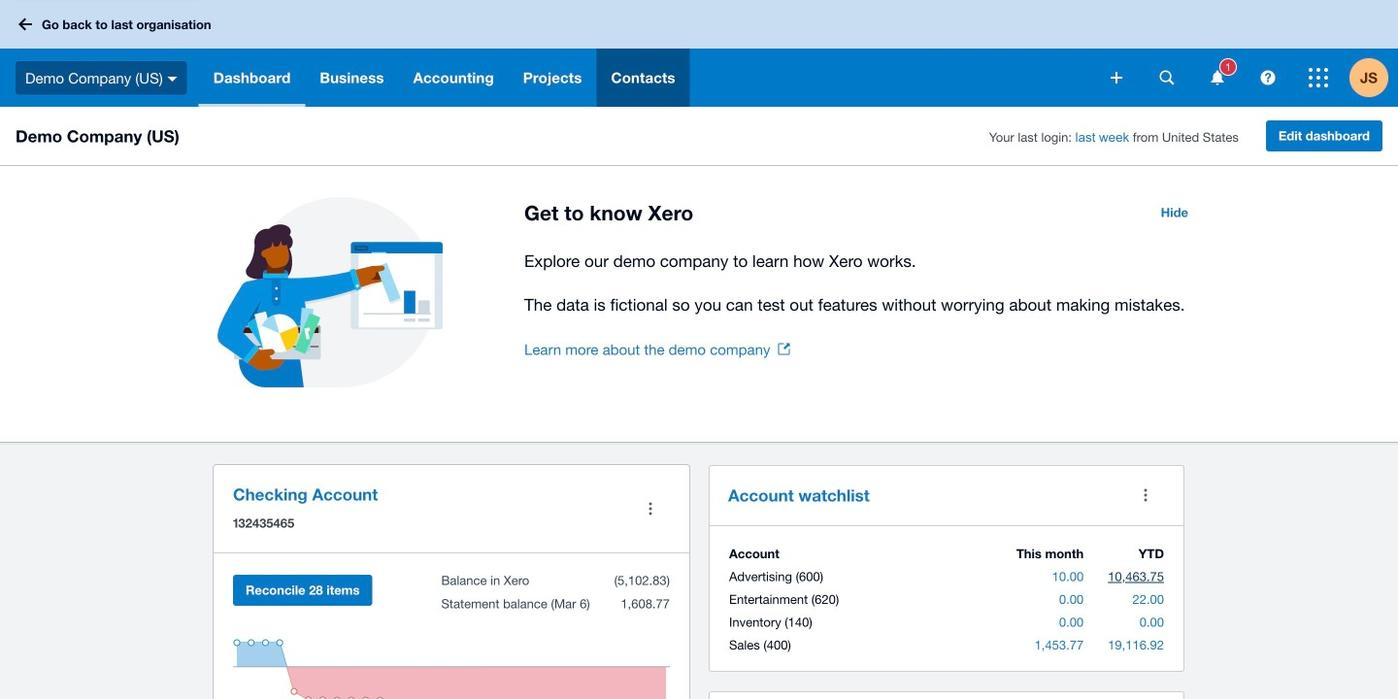 Task type: locate. For each thing, give the bounding box(es) containing it.
svg image
[[18, 18, 32, 31], [1309, 68, 1328, 87], [1160, 70, 1174, 85], [1211, 70, 1224, 85], [1111, 72, 1122, 84]]

banner
[[0, 0, 1398, 107]]

svg image
[[1261, 70, 1275, 85], [168, 76, 177, 81]]

intro banner body element
[[524, 248, 1200, 318]]



Task type: describe. For each thing, give the bounding box(es) containing it.
0 horizontal spatial svg image
[[168, 76, 177, 81]]

1 horizontal spatial svg image
[[1261, 70, 1275, 85]]

manage menu toggle image
[[631, 489, 670, 528]]



Task type: vqa. For each thing, say whether or not it's contained in the screenshot.
banner
yes



